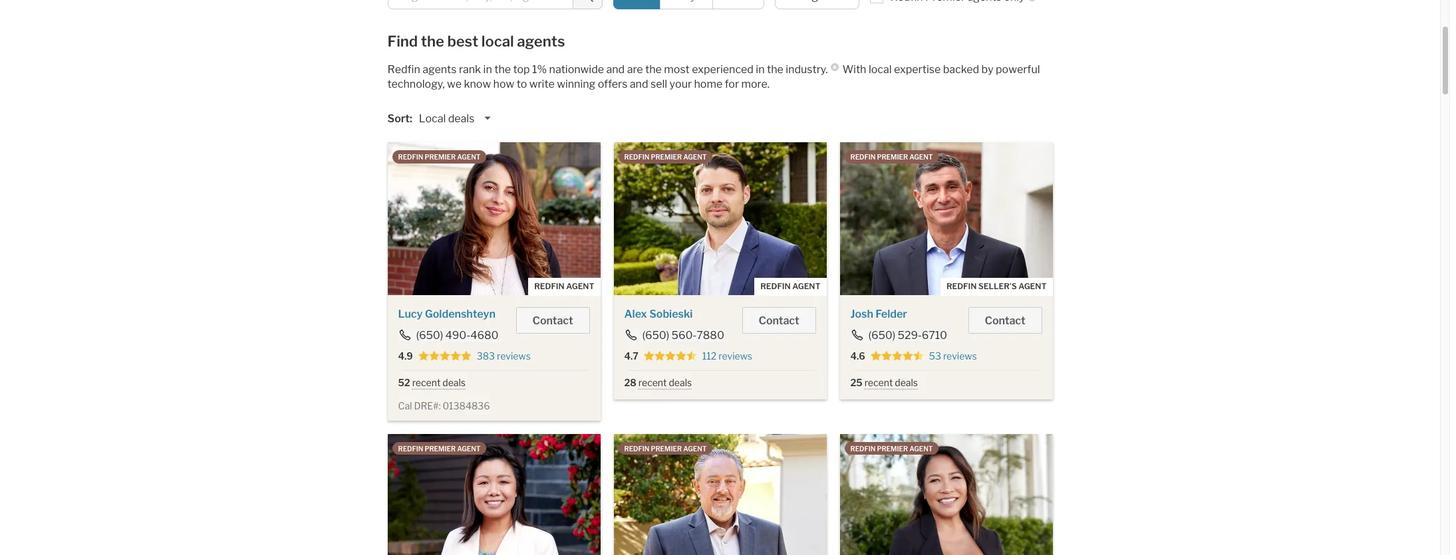 Task type: describe. For each thing, give the bounding box(es) containing it.
529-
[[898, 329, 922, 342]]

Neighborhood, City, ZIP, Agent name search field
[[388, 0, 574, 9]]

deals for lucy goldenshteyn
[[443, 377, 466, 389]]

find
[[388, 33, 418, 50]]

alex sobieski link
[[624, 308, 693, 321]]

4.6
[[851, 351, 865, 362]]

1 in from the left
[[483, 63, 492, 76]]

redfin
[[388, 63, 420, 76]]

photo of josh felder image
[[840, 142, 1053, 295]]

contact button for (650) 490-4680
[[516, 307, 590, 334]]

2 in from the left
[[756, 63, 765, 76]]

lucy
[[398, 308, 423, 321]]

experienced
[[692, 63, 754, 76]]

the up how
[[494, 63, 511, 76]]

53 reviews
[[929, 351, 977, 362]]

rank
[[459, 63, 481, 76]]

01384836
[[443, 401, 490, 412]]

with
[[843, 63, 867, 76]]

(650) 490-4680 button
[[398, 329, 499, 342]]

reviews for 6710
[[943, 351, 977, 362]]

(650) 560-7880
[[642, 329, 724, 342]]

0 vertical spatial local
[[482, 33, 514, 50]]

lucy goldenshteyn
[[398, 308, 496, 321]]

cal
[[398, 401, 412, 412]]

disclaimer image
[[831, 63, 839, 71]]

28 recent deals
[[624, 377, 692, 389]]

reviews for 7880
[[719, 351, 753, 362]]

deals for josh felder
[[895, 377, 918, 389]]

industry.
[[786, 63, 828, 76]]

1 horizontal spatial agents
[[517, 33, 565, 50]]

deals right local
[[448, 112, 475, 125]]

local
[[419, 112, 446, 125]]

All radio
[[614, 0, 661, 9]]

25
[[851, 377, 863, 389]]

(650) for (650) 560-7880
[[642, 329, 669, 342]]

53
[[929, 351, 941, 362]]

felder
[[876, 308, 907, 321]]

your
[[670, 78, 692, 90]]

Sell radio
[[712, 0, 764, 9]]

rating 4.7 out of 5 element
[[644, 351, 697, 363]]

560-
[[672, 329, 697, 342]]

lucy goldenshteyn link
[[398, 308, 496, 321]]

sobieski
[[650, 308, 693, 321]]

25 recent deals
[[851, 377, 918, 389]]

contact for (650) 490-4680
[[533, 315, 573, 327]]

383
[[477, 351, 495, 362]]

more.
[[742, 78, 770, 90]]

for
[[725, 78, 739, 90]]

rating 4.6 out of 5 element
[[871, 351, 924, 363]]

redfin agents rank in the top 1% nationwide and are the most experienced in the industry.
[[388, 63, 828, 76]]

offers
[[598, 78, 628, 90]]

by
[[982, 63, 994, 76]]

how
[[493, 78, 515, 90]]

are
[[627, 63, 643, 76]]



Task type: vqa. For each thing, say whether or not it's contained in the screenshot.
email address. required field. ELEMENT
no



Task type: locate. For each thing, give the bounding box(es) containing it.
cal dre#: 01384836
[[398, 401, 490, 412]]

(650) down josh felder
[[869, 329, 896, 342]]

2 horizontal spatial (650)
[[869, 329, 896, 342]]

write
[[529, 78, 555, 90]]

sell
[[651, 78, 667, 90]]

112 reviews
[[703, 351, 753, 362]]

0 horizontal spatial contact
[[533, 315, 573, 327]]

0 horizontal spatial (650)
[[416, 329, 443, 342]]

7880
[[697, 329, 724, 342]]

photo of helen li image
[[388, 434, 600, 556]]

contact for (650) 560-7880
[[759, 315, 799, 327]]

52
[[398, 377, 410, 389]]

recent right the 52
[[412, 377, 441, 389]]

28
[[624, 377, 637, 389]]

1 redfin agent from the left
[[534, 281, 595, 291]]

(650) 560-7880 button
[[624, 329, 725, 342]]

recent
[[412, 377, 441, 389], [639, 377, 667, 389], [865, 377, 893, 389]]

rating 4.9 out of 5 element
[[418, 351, 472, 363]]

contact button for (650) 560-7880
[[742, 307, 816, 334]]

deals for alex sobieski
[[669, 377, 692, 389]]

1 horizontal spatial contact button
[[742, 307, 816, 334]]

2 contact from the left
[[759, 315, 799, 327]]

dre#:
[[414, 401, 441, 412]]

agent
[[457, 153, 481, 161], [683, 153, 707, 161], [910, 153, 933, 161], [566, 281, 595, 291], [793, 281, 821, 291], [1019, 281, 1047, 291], [457, 445, 481, 453], [683, 445, 707, 453], [910, 445, 933, 453]]

0 horizontal spatial in
[[483, 63, 492, 76]]

recent for (650) 560-7880
[[639, 377, 667, 389]]

the right find
[[421, 33, 444, 50]]

0 horizontal spatial recent
[[412, 377, 441, 389]]

home
[[694, 78, 723, 90]]

deals up cal dre#: 01384836
[[443, 377, 466, 389]]

and up offers
[[606, 63, 625, 76]]

6710
[[922, 329, 948, 342]]

sort:
[[388, 112, 412, 125]]

1 vertical spatial local
[[869, 63, 892, 76]]

0 horizontal spatial and
[[606, 63, 625, 76]]

photo of alex sobieski image
[[614, 142, 827, 295]]

contact for (650) 529-6710
[[985, 315, 1026, 327]]

1 horizontal spatial (650)
[[642, 329, 669, 342]]

1 horizontal spatial local
[[869, 63, 892, 76]]

1 horizontal spatial contact
[[759, 315, 799, 327]]

1 horizontal spatial redfin agent
[[761, 281, 821, 291]]

josh felder
[[851, 308, 907, 321]]

recent for (650) 490-4680
[[412, 377, 441, 389]]

2 (650) from the left
[[642, 329, 669, 342]]

technology,
[[388, 78, 445, 90]]

recent for (650) 529-6710
[[865, 377, 893, 389]]

redfin premier agent
[[398, 153, 481, 161], [624, 153, 707, 161], [851, 153, 933, 161], [398, 445, 481, 453], [624, 445, 707, 453], [851, 445, 933, 453]]

agents
[[517, 33, 565, 50], [423, 63, 457, 76]]

1 horizontal spatial recent
[[639, 377, 667, 389]]

local right best
[[482, 33, 514, 50]]

reviews right 112
[[719, 351, 753, 362]]

Buy radio
[[660, 0, 713, 9]]

1 vertical spatial agents
[[423, 63, 457, 76]]

expertise
[[894, 63, 941, 76]]

with local expertise backed by powerful technology, we know how to write winning offers and sell your home for more.
[[388, 63, 1040, 90]]

deals down rating 4.6 out of 5 element
[[895, 377, 918, 389]]

local deals
[[419, 112, 475, 125]]

top
[[513, 63, 530, 76]]

alex
[[624, 308, 647, 321]]

and inside with local expertise backed by powerful technology, we know how to write winning offers and sell your home for more.
[[630, 78, 648, 90]]

3 reviews from the left
[[943, 351, 977, 362]]

reviews right the 53
[[943, 351, 977, 362]]

(650) down alex sobieski
[[642, 329, 669, 342]]

(650) for (650) 529-6710
[[869, 329, 896, 342]]

we
[[447, 78, 462, 90]]

redfin
[[398, 153, 423, 161], [624, 153, 650, 161], [851, 153, 876, 161], [534, 281, 565, 291], [761, 281, 791, 291], [947, 281, 977, 291], [398, 445, 423, 453], [624, 445, 650, 453], [851, 445, 876, 453]]

goldenshteyn
[[425, 308, 496, 321]]

josh felder link
[[851, 308, 907, 321]]

deals down rating 4.7 out of 5 'element'
[[669, 377, 692, 389]]

0 vertical spatial and
[[606, 63, 625, 76]]

reviews right 383
[[497, 351, 531, 362]]

2 reviews from the left
[[719, 351, 753, 362]]

(650) for (650) 490-4680
[[416, 329, 443, 342]]

recent right 28
[[639, 377, 667, 389]]

redfin agent for 7880
[[761, 281, 821, 291]]

nationwide
[[549, 63, 604, 76]]

1%
[[532, 63, 547, 76]]

3 contact from the left
[[985, 315, 1026, 327]]

contact button up 383 reviews
[[516, 307, 590, 334]]

0 horizontal spatial redfin agent
[[534, 281, 595, 291]]

3 contact button from the left
[[969, 307, 1042, 334]]

contact
[[533, 315, 573, 327], [759, 315, 799, 327], [985, 315, 1026, 327]]

seller's
[[979, 281, 1017, 291]]

112
[[703, 351, 717, 362]]

0 horizontal spatial local
[[482, 33, 514, 50]]

2 recent from the left
[[639, 377, 667, 389]]

redfin agent
[[534, 281, 595, 291], [761, 281, 821, 291]]

option group
[[614, 0, 764, 9]]

(650)
[[416, 329, 443, 342], [642, 329, 669, 342], [869, 329, 896, 342]]

2 horizontal spatial recent
[[865, 377, 893, 389]]

(650) 529-6710 button
[[851, 329, 948, 342]]

redfin seller's agent
[[947, 281, 1047, 291]]

(650) 529-6710
[[869, 329, 948, 342]]

local
[[482, 33, 514, 50], [869, 63, 892, 76]]

1 contact from the left
[[533, 315, 573, 327]]

best
[[447, 33, 479, 50]]

1 (650) from the left
[[416, 329, 443, 342]]

(650) 490-4680
[[416, 329, 499, 342]]

agents up the we
[[423, 63, 457, 76]]

in right rank
[[483, 63, 492, 76]]

photo of lucy goldenshteyn image
[[388, 142, 600, 295]]

383 reviews
[[477, 351, 531, 362]]

to
[[517, 78, 527, 90]]

4.7
[[624, 351, 639, 362]]

deals
[[448, 112, 475, 125], [443, 377, 466, 389], [669, 377, 692, 389], [895, 377, 918, 389]]

reviews
[[497, 351, 531, 362], [719, 351, 753, 362], [943, 351, 977, 362]]

powerful
[[996, 63, 1040, 76]]

local right "with" at the top of the page
[[869, 63, 892, 76]]

2 contact button from the left
[[742, 307, 816, 334]]

1 horizontal spatial in
[[756, 63, 765, 76]]

winning
[[557, 78, 596, 90]]

contact button for (650) 529-6710
[[969, 307, 1042, 334]]

1 contact button from the left
[[516, 307, 590, 334]]

know
[[464, 78, 491, 90]]

backed
[[943, 63, 979, 76]]

the
[[421, 33, 444, 50], [494, 63, 511, 76], [645, 63, 662, 76], [767, 63, 784, 76]]

contact button down seller's
[[969, 307, 1042, 334]]

photo of andrew weinberger image
[[614, 434, 827, 556]]

local inside with local expertise backed by powerful technology, we know how to write winning offers and sell your home for more.
[[869, 63, 892, 76]]

photo of lyzette abaya image
[[840, 434, 1053, 556]]

redfin agent for 4680
[[534, 281, 595, 291]]

in
[[483, 63, 492, 76], [756, 63, 765, 76]]

the up 'sell'
[[645, 63, 662, 76]]

1 horizontal spatial and
[[630, 78, 648, 90]]

most
[[664, 63, 690, 76]]

3 (650) from the left
[[869, 329, 896, 342]]

4.9
[[398, 351, 413, 362]]

0 horizontal spatial agents
[[423, 63, 457, 76]]

reviews for 4680
[[497, 351, 531, 362]]

submit search image
[[583, 0, 593, 2]]

4680
[[471, 329, 499, 342]]

3 recent from the left
[[865, 377, 893, 389]]

2 horizontal spatial contact button
[[969, 307, 1042, 334]]

contact button up '112 reviews'
[[742, 307, 816, 334]]

contact button
[[516, 307, 590, 334], [742, 307, 816, 334], [969, 307, 1042, 334]]

1 horizontal spatial reviews
[[719, 351, 753, 362]]

alex sobieski
[[624, 308, 693, 321]]

1 vertical spatial and
[[630, 78, 648, 90]]

in up more.
[[756, 63, 765, 76]]

0 vertical spatial agents
[[517, 33, 565, 50]]

0 horizontal spatial reviews
[[497, 351, 531, 362]]

find the best local agents
[[388, 33, 565, 50]]

recent right 25
[[865, 377, 893, 389]]

1 reviews from the left
[[497, 351, 531, 362]]

2 redfin agent from the left
[[761, 281, 821, 291]]

the up more.
[[767, 63, 784, 76]]

agents up 1%
[[517, 33, 565, 50]]

(650) up rating 4.9 out of 5 element
[[416, 329, 443, 342]]

and
[[606, 63, 625, 76], [630, 78, 648, 90]]

2 horizontal spatial contact
[[985, 315, 1026, 327]]

0 horizontal spatial contact button
[[516, 307, 590, 334]]

and down are
[[630, 78, 648, 90]]

josh
[[851, 308, 874, 321]]

premier
[[425, 153, 456, 161], [651, 153, 682, 161], [877, 153, 908, 161], [425, 445, 456, 453], [651, 445, 682, 453], [877, 445, 908, 453]]

2 horizontal spatial reviews
[[943, 351, 977, 362]]

52 recent deals
[[398, 377, 466, 389]]

490-
[[445, 329, 471, 342]]

1 recent from the left
[[412, 377, 441, 389]]



